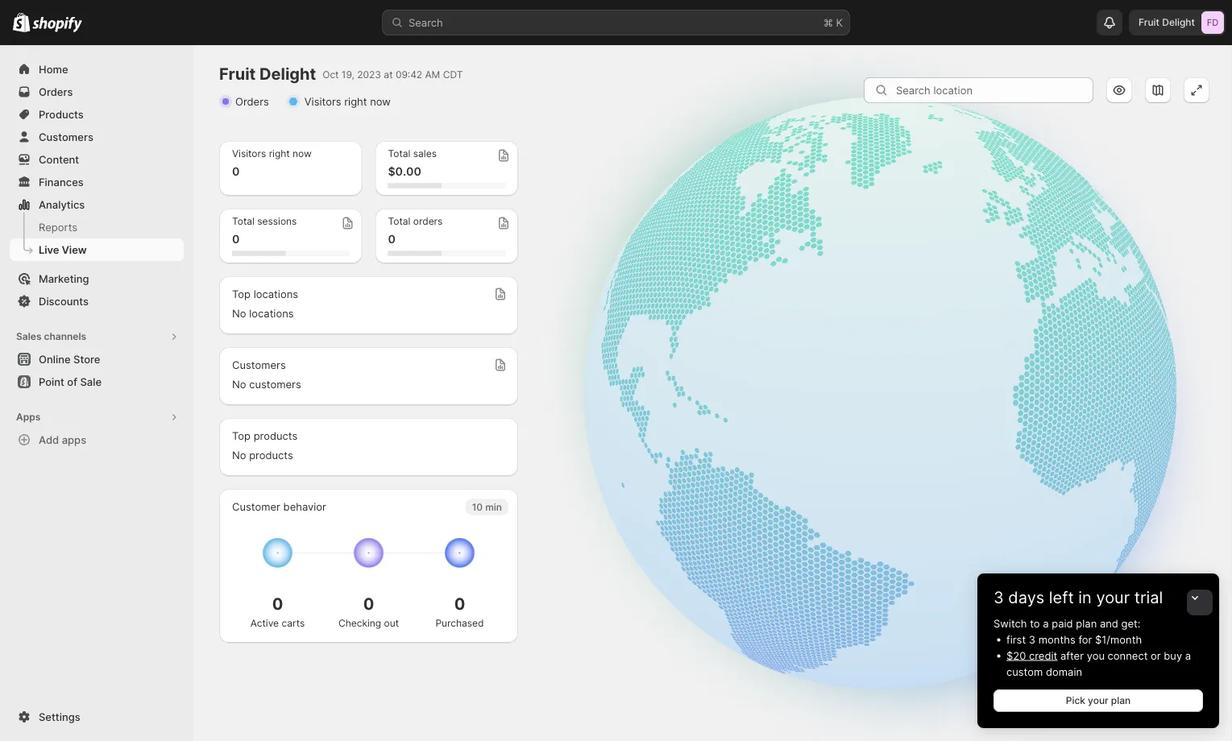 Task type: locate. For each thing, give the bounding box(es) containing it.
locations for no locations
[[249, 307, 294, 320]]

live view
[[39, 244, 87, 256]]

no up customer
[[232, 449, 246, 462]]

orders down home
[[39, 85, 73, 98]]

settings link
[[10, 706, 184, 729]]

no for no locations
[[232, 307, 246, 320]]

0 horizontal spatial fruit
[[219, 64, 256, 84]]

3 no from the top
[[232, 449, 246, 462]]

your right pick
[[1089, 695, 1109, 707]]

2 no from the top
[[232, 378, 246, 391]]

plan up for
[[1077, 618, 1098, 630]]

for
[[1079, 634, 1093, 646]]

0 horizontal spatial right
[[269, 148, 290, 160]]

online
[[39, 353, 71, 366]]

0 vertical spatial no
[[232, 307, 246, 320]]

total for total orders
[[388, 216, 411, 227]]

plan down after you connect or buy a custom domain
[[1112, 695, 1131, 707]]

1 vertical spatial top
[[232, 430, 251, 442]]

visitors
[[305, 95, 342, 108], [232, 148, 266, 160]]

3
[[994, 588, 1004, 608], [1029, 634, 1036, 646]]

top inside top products no products
[[232, 430, 251, 442]]

0 inside 0 active carts
[[272, 594, 283, 614]]

1 vertical spatial your
[[1089, 695, 1109, 707]]

0 vertical spatial fruit
[[1139, 17, 1160, 28]]

first
[[1007, 634, 1027, 646]]

1 vertical spatial customers
[[232, 359, 286, 371]]

1 no from the top
[[232, 307, 246, 320]]

09:42
[[396, 69, 423, 80]]

delight
[[1163, 17, 1196, 28], [260, 64, 316, 84]]

your up and
[[1097, 588, 1131, 608]]

view
[[62, 244, 87, 256]]

1 horizontal spatial fruit
[[1139, 17, 1160, 28]]

1 top from the top
[[232, 288, 251, 300]]

visitors for visitors right now 0
[[232, 148, 266, 160]]

right inside visitors right now 0
[[269, 148, 290, 160]]

customers
[[249, 378, 301, 391]]

1 horizontal spatial now
[[370, 95, 391, 108]]

1 horizontal spatial customers
[[232, 359, 286, 371]]

0 horizontal spatial 3
[[994, 588, 1004, 608]]

3 inside 3 days left in your trial 'element'
[[1029, 634, 1036, 646]]

visitors right now
[[305, 95, 391, 108]]

1 horizontal spatial delight
[[1163, 17, 1196, 28]]

a right to
[[1044, 618, 1049, 630]]

k
[[837, 16, 843, 29]]

0 up purchased
[[454, 594, 465, 614]]

top
[[232, 288, 251, 300], [232, 430, 251, 442]]

store
[[73, 353, 100, 366]]

1 vertical spatial delight
[[260, 64, 316, 84]]

top up no locations
[[232, 288, 251, 300]]

$1/month
[[1096, 634, 1143, 646]]

1 vertical spatial fruit
[[219, 64, 256, 84]]

apps
[[16, 412, 41, 423]]

products
[[39, 108, 84, 121]]

credit
[[1030, 650, 1058, 662]]

no inside top products no products
[[232, 449, 246, 462]]

1 vertical spatial visitors
[[232, 148, 266, 160]]

0 up checking
[[363, 594, 374, 614]]

total left sessions on the left of the page
[[232, 216, 255, 227]]

1 vertical spatial locations
[[249, 307, 294, 320]]

orders up visitors right now 0
[[235, 95, 269, 108]]

locations down top locations
[[249, 307, 294, 320]]

1 vertical spatial a
[[1186, 650, 1192, 662]]

0 down total sessions on the top left of page
[[232, 233, 240, 246]]

3 inside 3 days left in your trial dropdown button
[[994, 588, 1004, 608]]

now for visitors right now 0
[[293, 148, 312, 160]]

now
[[370, 95, 391, 108], [293, 148, 312, 160]]

top down no customers
[[232, 430, 251, 442]]

Search location text field
[[897, 77, 1094, 103]]

products
[[254, 430, 298, 442], [249, 449, 293, 462]]

now down at
[[370, 95, 391, 108]]

customers down products
[[39, 131, 93, 143]]

3 right first
[[1029, 634, 1036, 646]]

3 left days
[[994, 588, 1004, 608]]

fruit
[[1139, 17, 1160, 28], [219, 64, 256, 84]]

now for visitors right now
[[370, 95, 391, 108]]

visitors inside visitors right now 0
[[232, 148, 266, 160]]

orders
[[39, 85, 73, 98], [235, 95, 269, 108]]

0 vertical spatial 3
[[994, 588, 1004, 608]]

total left orders at the top
[[388, 216, 411, 227]]

0 vertical spatial visitors
[[305, 95, 342, 108]]

products up customer behavior
[[249, 449, 293, 462]]

fruit delight
[[1139, 17, 1196, 28]]

0 horizontal spatial plan
[[1077, 618, 1098, 630]]

1 horizontal spatial plan
[[1112, 695, 1131, 707]]

total sessions
[[232, 216, 297, 227]]

0 checking out
[[339, 594, 399, 630]]

no customers
[[232, 378, 301, 391]]

1 vertical spatial now
[[293, 148, 312, 160]]

finances
[[39, 176, 84, 188]]

plan
[[1077, 618, 1098, 630], [1112, 695, 1131, 707]]

1 vertical spatial 3
[[1029, 634, 1036, 646]]

reports
[[39, 221, 78, 233]]

locations for top locations
[[254, 288, 298, 300]]

0 horizontal spatial customers
[[39, 131, 93, 143]]

months
[[1039, 634, 1076, 646]]

delight left fruit delight icon
[[1163, 17, 1196, 28]]

0 vertical spatial your
[[1097, 588, 1131, 608]]

discounts
[[39, 295, 89, 308]]

no down top locations
[[232, 307, 246, 320]]

0 horizontal spatial now
[[293, 148, 312, 160]]

switch to a paid plan and get:
[[994, 618, 1141, 630]]

right down 19,
[[344, 95, 367, 108]]

live
[[39, 244, 59, 256]]

2023
[[357, 69, 381, 80]]

0 horizontal spatial delight
[[260, 64, 316, 84]]

visitors right now 0
[[232, 148, 312, 179]]

right up sessions on the left of the page
[[269, 148, 290, 160]]

1 horizontal spatial visitors
[[305, 95, 342, 108]]

customers up no customers
[[232, 359, 286, 371]]

2 vertical spatial no
[[232, 449, 246, 462]]

0 horizontal spatial orders
[[39, 85, 73, 98]]

1 vertical spatial no
[[232, 378, 246, 391]]

1 horizontal spatial a
[[1186, 650, 1192, 662]]

your
[[1097, 588, 1131, 608], [1089, 695, 1109, 707]]

no left customers
[[232, 378, 246, 391]]

0 vertical spatial plan
[[1077, 618, 1098, 630]]

0 vertical spatial now
[[370, 95, 391, 108]]

0 up total sessions on the top left of page
[[232, 165, 240, 179]]

reports link
[[10, 216, 184, 239]]

a right buy
[[1186, 650, 1192, 662]]

delight left oct at top
[[260, 64, 316, 84]]

0 vertical spatial a
[[1044, 618, 1049, 630]]

marketing
[[39, 273, 89, 285]]

total orders
[[388, 216, 443, 227]]

your inside dropdown button
[[1097, 588, 1131, 608]]

point
[[39, 376, 64, 388]]

0 up active
[[272, 594, 283, 614]]

1 horizontal spatial 3
[[1029, 634, 1036, 646]]

0 vertical spatial delight
[[1163, 17, 1196, 28]]

customers
[[39, 131, 93, 143], [232, 359, 286, 371]]

0 vertical spatial locations
[[254, 288, 298, 300]]

home link
[[10, 58, 184, 81]]

shopify image
[[13, 13, 30, 32]]

trial
[[1135, 588, 1164, 608]]

no locations
[[232, 307, 294, 320]]

0 vertical spatial customers
[[39, 131, 93, 143]]

1 vertical spatial right
[[269, 148, 290, 160]]

0
[[232, 165, 240, 179], [232, 233, 240, 246], [388, 233, 396, 246], [272, 594, 283, 614], [363, 594, 374, 614], [454, 594, 465, 614]]

no for no customers
[[232, 378, 246, 391]]

products down customers
[[254, 430, 298, 442]]

of
[[67, 376, 77, 388]]

locations up no locations
[[254, 288, 298, 300]]

0 down total orders
[[388, 233, 396, 246]]

total
[[388, 148, 411, 160], [232, 216, 255, 227], [388, 216, 411, 227]]

and
[[1101, 618, 1119, 630]]

marketing link
[[10, 268, 184, 290]]

apps button
[[10, 406, 184, 429]]

2 top from the top
[[232, 430, 251, 442]]

content link
[[10, 148, 184, 171]]

custom
[[1007, 666, 1044, 678]]

min
[[486, 502, 502, 513]]

1 horizontal spatial right
[[344, 95, 367, 108]]

10
[[472, 502, 483, 513]]

no
[[232, 307, 246, 320], [232, 378, 246, 391], [232, 449, 246, 462]]

0 vertical spatial top
[[232, 288, 251, 300]]

now down visitors right now
[[293, 148, 312, 160]]

online store
[[39, 353, 100, 366]]

a
[[1044, 618, 1049, 630], [1186, 650, 1192, 662]]

0 horizontal spatial a
[[1044, 618, 1049, 630]]

$20 credit
[[1007, 650, 1058, 662]]

online store button
[[0, 348, 194, 371]]

search
[[409, 16, 443, 29]]

0 horizontal spatial visitors
[[232, 148, 266, 160]]

visitors down oct at top
[[305, 95, 342, 108]]

0 purchased
[[436, 594, 484, 630]]

now inside visitors right now 0
[[293, 148, 312, 160]]

total for total sales
[[388, 148, 411, 160]]

total up "$0.00"
[[388, 148, 411, 160]]

0 vertical spatial right
[[344, 95, 367, 108]]

visitors up total sessions on the top left of page
[[232, 148, 266, 160]]



Task type: describe. For each thing, give the bounding box(es) containing it.
content
[[39, 153, 79, 166]]

add
[[39, 434, 59, 446]]

orders link
[[10, 81, 184, 103]]

pick your plan link
[[994, 690, 1204, 713]]

in
[[1079, 588, 1092, 608]]

delight for fruit delight
[[1163, 17, 1196, 28]]

sale
[[80, 376, 102, 388]]

10 min
[[472, 502, 502, 513]]

top locations
[[232, 288, 298, 300]]

apps
[[62, 434, 86, 446]]

1 horizontal spatial orders
[[235, 95, 269, 108]]

live view link
[[10, 239, 184, 261]]

1 vertical spatial products
[[249, 449, 293, 462]]

your inside 'element'
[[1089, 695, 1109, 707]]

sales
[[413, 148, 437, 160]]

domain
[[1047, 666, 1083, 678]]

purchased
[[436, 618, 484, 630]]

a inside after you connect or buy a custom domain
[[1186, 650, 1192, 662]]

customers link
[[10, 126, 184, 148]]

⌘
[[824, 16, 834, 29]]

total for total sessions
[[232, 216, 255, 227]]

to
[[1031, 618, 1041, 630]]

finances link
[[10, 171, 184, 194]]

fruit for fruit delight
[[1139, 17, 1160, 28]]

paid
[[1052, 618, 1074, 630]]

fruit delight oct 19, 2023 at 09:42 am cdt
[[219, 64, 463, 84]]

0 inside visitors right now 0
[[232, 165, 240, 179]]

add apps button
[[10, 429, 184, 452]]

cdt
[[443, 69, 463, 80]]

pick your plan
[[1067, 695, 1131, 707]]

checking
[[339, 618, 382, 630]]

analytics link
[[10, 194, 184, 216]]

0 inside 0 purchased
[[454, 594, 465, 614]]

right for visitors right now
[[344, 95, 367, 108]]

sales
[[16, 331, 42, 343]]

orders
[[413, 216, 443, 227]]

0 vertical spatial products
[[254, 430, 298, 442]]

3 days left in your trial element
[[978, 616, 1220, 729]]

switch
[[994, 618, 1028, 630]]

sales channels button
[[10, 326, 184, 348]]

0 active carts
[[250, 594, 305, 630]]

$20
[[1007, 650, 1027, 662]]

add apps
[[39, 434, 86, 446]]

connect
[[1108, 650, 1148, 662]]

19,
[[342, 69, 355, 80]]

home
[[39, 63, 68, 75]]

total sales
[[388, 148, 437, 160]]

top products no products
[[232, 430, 298, 462]]

channels
[[44, 331, 86, 343]]

point of sale button
[[0, 371, 194, 393]]

out
[[384, 618, 399, 630]]

you
[[1087, 650, 1105, 662]]

fruit delight image
[[1202, 11, 1225, 34]]

shopify image
[[32, 17, 82, 33]]

3 days left in your trial button
[[978, 574, 1220, 608]]

sessions
[[257, 216, 297, 227]]

discounts link
[[10, 290, 184, 313]]

active
[[250, 618, 279, 630]]

carts
[[282, 618, 305, 630]]

products link
[[10, 103, 184, 126]]

top for top locations
[[232, 288, 251, 300]]

customer
[[232, 501, 281, 513]]

settings
[[39, 711, 80, 724]]

top for top products no products
[[232, 430, 251, 442]]

get:
[[1122, 618, 1141, 630]]

behavior
[[283, 501, 326, 513]]

first 3 months for $1/month
[[1007, 634, 1143, 646]]

analytics
[[39, 198, 85, 211]]

customer behavior
[[232, 501, 326, 513]]

days
[[1009, 588, 1045, 608]]

visitors for visitors right now
[[305, 95, 342, 108]]

after
[[1061, 650, 1084, 662]]

after you connect or buy a custom domain
[[1007, 650, 1192, 678]]

point of sale
[[39, 376, 102, 388]]

⌘ k
[[824, 16, 843, 29]]

3 days left in your trial
[[994, 588, 1164, 608]]

sales channels
[[16, 331, 86, 343]]

am
[[425, 69, 440, 80]]

oct
[[323, 69, 339, 80]]

point of sale link
[[10, 371, 184, 393]]

delight for fruit delight oct 19, 2023 at 09:42 am cdt
[[260, 64, 316, 84]]

fruit for fruit delight oct 19, 2023 at 09:42 am cdt
[[219, 64, 256, 84]]

1 vertical spatial plan
[[1112, 695, 1131, 707]]

at
[[384, 69, 393, 80]]

buy
[[1165, 650, 1183, 662]]

right for visitors right now 0
[[269, 148, 290, 160]]

0 inside 0 checking out
[[363, 594, 374, 614]]

pick
[[1067, 695, 1086, 707]]

online store link
[[10, 348, 184, 371]]



Task type: vqa. For each thing, say whether or not it's contained in the screenshot.


